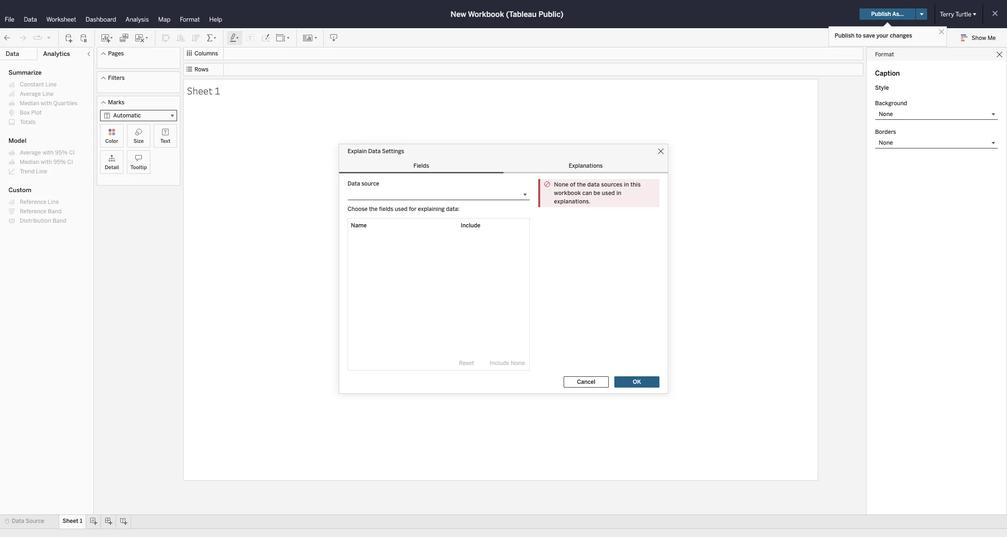 Task type: vqa. For each thing, say whether or not it's contained in the screenshot.
GO TO SEARCH image in the top right of the page
no



Task type: describe. For each thing, give the bounding box(es) containing it.
new
[[451, 10, 466, 19]]

for
[[409, 206, 417, 212]]

data source
[[12, 518, 44, 524]]

help
[[209, 16, 222, 23]]

include none
[[490, 360, 525, 366]]

reference band
[[20, 208, 62, 215]]

publish for publish as...
[[871, 11, 891, 17]]

line for reference line
[[48, 199, 59, 205]]

median with quartiles
[[20, 100, 77, 107]]

ok button
[[615, 376, 660, 387]]

choose
[[348, 206, 368, 212]]

terry
[[940, 11, 954, 18]]

median for median with 95% ci
[[20, 159, 39, 165]]

pages
[[108, 50, 124, 57]]

average with 95% ci
[[20, 149, 75, 156]]

sort descending image
[[191, 33, 201, 43]]

trend
[[20, 168, 35, 175]]

reset button
[[448, 357, 485, 369]]

totals image
[[206, 33, 218, 43]]

name
[[351, 222, 367, 229]]

ci for average with 95% ci
[[69, 149, 75, 156]]

filters
[[108, 75, 125, 81]]

explanations
[[569, 162, 603, 169]]

1 horizontal spatial sheet
[[187, 84, 213, 97]]

data left 'source'
[[12, 518, 24, 524]]

explaining
[[418, 206, 445, 212]]

analysis
[[126, 16, 149, 23]]

model
[[8, 137, 26, 144]]

line for average line
[[42, 91, 54, 97]]

show/hide cards image
[[303, 33, 318, 43]]

with for median with quartiles
[[41, 100, 52, 107]]

as...
[[893, 11, 904, 17]]

choose the fields used for explaining data:
[[348, 206, 460, 212]]

(tableau
[[506, 10, 537, 19]]

summarize
[[8, 69, 42, 76]]

error image
[[544, 181, 550, 187]]

0 vertical spatial sheet 1
[[187, 84, 220, 97]]

0 horizontal spatial used
[[395, 206, 408, 212]]

distribution band
[[20, 218, 66, 224]]

analytics
[[43, 50, 70, 57]]

trend line
[[20, 168, 47, 175]]

ci for median with 95% ci
[[67, 159, 73, 165]]

0 horizontal spatial 1
[[80, 518, 82, 524]]

fields
[[414, 162, 429, 169]]

data:
[[446, 206, 460, 212]]

sort ascending image
[[176, 33, 186, 43]]

0 horizontal spatial replay animation image
[[33, 33, 42, 43]]

plot
[[31, 109, 42, 116]]

can
[[583, 190, 592, 196]]

constant
[[20, 81, 44, 88]]

color
[[105, 138, 118, 144]]

box plot
[[20, 109, 42, 116]]

none inside button
[[511, 360, 525, 366]]

dashboard
[[86, 16, 116, 23]]

background
[[875, 100, 907, 107]]

your
[[877, 32, 889, 39]]

sources
[[601, 181, 623, 188]]

data source
[[348, 180, 379, 187]]

with for average with 95% ci
[[42, 149, 54, 156]]

swap rows and columns image
[[161, 33, 171, 43]]

detail
[[105, 164, 119, 171]]

to
[[856, 32, 862, 39]]

be
[[594, 190, 601, 196]]

1 vertical spatial sheet 1
[[63, 518, 82, 524]]

box
[[20, 109, 30, 116]]

new data source image
[[64, 33, 74, 43]]

band for distribution band
[[53, 218, 66, 224]]

reference for reference band
[[20, 208, 46, 215]]

borders
[[875, 129, 896, 135]]

fields
[[379, 206, 393, 212]]

caption
[[875, 70, 900, 78]]

pause auto updates image
[[79, 33, 89, 43]]

show me
[[972, 35, 996, 41]]

this
[[631, 181, 641, 188]]

explain
[[348, 148, 367, 154]]

median for median with quartiles
[[20, 100, 39, 107]]

marks
[[108, 99, 124, 106]]

median with 95% ci
[[20, 159, 73, 165]]

file
[[5, 16, 14, 23]]

public)
[[539, 10, 564, 19]]

average line
[[20, 91, 54, 97]]

include for include none
[[490, 360, 509, 366]]

show me button
[[957, 31, 1004, 45]]

show
[[972, 35, 987, 41]]

data up redo icon
[[24, 16, 37, 23]]

new workbook (tableau public)
[[451, 10, 564, 19]]



Task type: locate. For each thing, give the bounding box(es) containing it.
tooltip
[[130, 164, 147, 171]]

0 vertical spatial average
[[20, 91, 41, 97]]

changes
[[890, 32, 912, 39]]

0 vertical spatial publish
[[871, 11, 891, 17]]

explanations.
[[554, 198, 591, 205]]

workbook
[[468, 10, 504, 19]]

0 horizontal spatial the
[[369, 206, 378, 212]]

0 vertical spatial in
[[624, 181, 629, 188]]

1 horizontal spatial replay animation image
[[46, 35, 52, 40]]

size
[[134, 138, 144, 144]]

line up the median with quartiles
[[42, 91, 54, 97]]

median up trend
[[20, 159, 39, 165]]

1 median from the top
[[20, 100, 39, 107]]

totals
[[20, 119, 36, 125]]

quartiles
[[53, 100, 77, 107]]

reference line
[[20, 199, 59, 205]]

1 vertical spatial used
[[395, 206, 408, 212]]

with
[[41, 100, 52, 107], [42, 149, 54, 156], [41, 159, 52, 165]]

clear sheet image
[[134, 33, 149, 43]]

cancel
[[577, 378, 596, 385]]

1 vertical spatial band
[[53, 218, 66, 224]]

median up box plot
[[20, 100, 39, 107]]

format down your
[[875, 51, 894, 58]]

0 vertical spatial include
[[461, 222, 481, 229]]

sheet 1 right 'source'
[[63, 518, 82, 524]]

source
[[26, 518, 44, 524]]

with up 'median with 95% ci'
[[42, 149, 54, 156]]

0 horizontal spatial sheet
[[63, 518, 78, 524]]

1 horizontal spatial in
[[624, 181, 629, 188]]

cancel button
[[564, 376, 609, 387]]

1 vertical spatial format
[[875, 51, 894, 58]]

line
[[45, 81, 57, 88], [42, 91, 54, 97], [36, 168, 47, 175], [48, 199, 59, 205]]

include
[[461, 222, 481, 229], [490, 360, 509, 366]]

the right of
[[577, 181, 586, 188]]

1 vertical spatial include
[[490, 360, 509, 366]]

1 vertical spatial with
[[42, 149, 54, 156]]

ci down average with 95% ci
[[67, 159, 73, 165]]

0 vertical spatial 95%
[[55, 149, 68, 156]]

reference for reference line
[[20, 199, 46, 205]]

author control dialog tabs tab list
[[339, 158, 668, 173]]

reference up distribution
[[20, 208, 46, 215]]

explain data settings dialog
[[339, 144, 668, 393]]

fit image
[[276, 33, 291, 43]]

0 horizontal spatial none
[[511, 360, 525, 366]]

1 horizontal spatial include
[[490, 360, 509, 366]]

with down the average line at the top left of the page
[[41, 100, 52, 107]]

ok
[[633, 378, 641, 385]]

of
[[570, 181, 576, 188]]

used
[[602, 190, 615, 196], [395, 206, 408, 212]]

2 median from the top
[[20, 159, 39, 165]]

none of the data sources in this workbook can be used in explanations.
[[554, 181, 641, 205]]

sheet down 'rows'
[[187, 84, 213, 97]]

1 horizontal spatial used
[[602, 190, 615, 196]]

settings
[[382, 148, 404, 154]]

format
[[180, 16, 200, 23], [875, 51, 894, 58]]

distribution
[[20, 218, 51, 224]]

0 horizontal spatial in
[[617, 190, 622, 196]]

1 vertical spatial ci
[[67, 159, 73, 165]]

collapse image
[[86, 51, 92, 57]]

sheet 1 down 'rows'
[[187, 84, 220, 97]]

replay animation image
[[33, 33, 42, 43], [46, 35, 52, 40]]

average down the model
[[20, 149, 41, 156]]

line for trend line
[[36, 168, 47, 175]]

95% down average with 95% ci
[[53, 159, 66, 165]]

1 vertical spatial the
[[369, 206, 378, 212]]

source
[[362, 180, 379, 187]]

band up distribution band
[[48, 208, 62, 215]]

map
[[158, 16, 170, 23]]

1 right 'source'
[[80, 518, 82, 524]]

with for median with 95% ci
[[41, 159, 52, 165]]

0 vertical spatial used
[[602, 190, 615, 196]]

publish as... button
[[860, 8, 916, 20]]

in down sources
[[617, 190, 622, 196]]

0 vertical spatial sheet
[[187, 84, 213, 97]]

1 horizontal spatial 1
[[215, 84, 220, 97]]

0 vertical spatial band
[[48, 208, 62, 215]]

in left the this
[[624, 181, 629, 188]]

2 vertical spatial with
[[41, 159, 52, 165]]

include none button
[[485, 357, 529, 369]]

publish left as...
[[871, 11, 891, 17]]

average down constant
[[20, 91, 41, 97]]

0 vertical spatial 1
[[215, 84, 220, 97]]

1 vertical spatial reference
[[20, 208, 46, 215]]

0 vertical spatial with
[[41, 100, 52, 107]]

median
[[20, 100, 39, 107], [20, 159, 39, 165]]

format up the sort descending image
[[180, 16, 200, 23]]

used left for
[[395, 206, 408, 212]]

data
[[588, 181, 600, 188]]

1 vertical spatial in
[[617, 190, 622, 196]]

none inside none of the data sources in this workbook can be used in explanations.
[[554, 181, 569, 188]]

format workbook image
[[261, 33, 270, 43]]

constant line
[[20, 81, 57, 88]]

worksheet
[[46, 16, 76, 23]]

replay animation image up analytics
[[46, 35, 52, 40]]

close image
[[937, 27, 946, 36]]

1 horizontal spatial sheet 1
[[187, 84, 220, 97]]

1 vertical spatial 95%
[[53, 159, 66, 165]]

0 horizontal spatial include
[[461, 222, 481, 229]]

duplicate image
[[119, 33, 129, 43]]

none
[[554, 181, 569, 188], [511, 360, 525, 366]]

used inside none of the data sources in this workbook can be used in explanations.
[[602, 190, 615, 196]]

data
[[24, 16, 37, 23], [6, 50, 19, 57], [368, 148, 381, 154], [348, 180, 360, 187], [12, 518, 24, 524]]

reset
[[459, 360, 474, 366]]

custom
[[8, 187, 31, 194]]

line down 'median with 95% ci'
[[36, 168, 47, 175]]

me
[[988, 35, 996, 41]]

1 vertical spatial none
[[511, 360, 525, 366]]

columns
[[195, 50, 218, 57]]

1 vertical spatial sheet
[[63, 518, 78, 524]]

highlight image
[[229, 33, 240, 43]]

show labels image
[[246, 33, 255, 43]]

1 reference from the top
[[20, 199, 46, 205]]

band
[[48, 208, 62, 215], [53, 218, 66, 224]]

0 horizontal spatial publish
[[835, 32, 855, 39]]

1 horizontal spatial publish
[[871, 11, 891, 17]]

sheet 1
[[187, 84, 220, 97], [63, 518, 82, 524]]

1 down columns
[[215, 84, 220, 97]]

in
[[624, 181, 629, 188], [617, 190, 622, 196]]

replay animation image right redo icon
[[33, 33, 42, 43]]

0 vertical spatial none
[[554, 181, 569, 188]]

sheet right 'source'
[[63, 518, 78, 524]]

1 horizontal spatial the
[[577, 181, 586, 188]]

line up reference band
[[48, 199, 59, 205]]

style
[[875, 85, 889, 91]]

0 vertical spatial median
[[20, 100, 39, 107]]

0 vertical spatial format
[[180, 16, 200, 23]]

data down undo icon
[[6, 50, 19, 57]]

rows
[[195, 66, 209, 73]]

include for include
[[461, 222, 481, 229]]

publish for publish to save your changes
[[835, 32, 855, 39]]

0 vertical spatial reference
[[20, 199, 46, 205]]

1 average from the top
[[20, 91, 41, 97]]

publish inside button
[[871, 11, 891, 17]]

the
[[577, 181, 586, 188], [369, 206, 378, 212]]

with down average with 95% ci
[[41, 159, 52, 165]]

0 vertical spatial the
[[577, 181, 586, 188]]

1 horizontal spatial none
[[554, 181, 569, 188]]

save
[[863, 32, 875, 39]]

used down sources
[[602, 190, 615, 196]]

95% for median with 95% ci
[[53, 159, 66, 165]]

ci
[[69, 149, 75, 156], [67, 159, 73, 165]]

2 average from the top
[[20, 149, 41, 156]]

band for reference band
[[48, 208, 62, 215]]

ci up 'median with 95% ci'
[[69, 149, 75, 156]]

95% for average with 95% ci
[[55, 149, 68, 156]]

undo image
[[3, 33, 12, 43]]

1 vertical spatial 1
[[80, 518, 82, 524]]

data left source
[[348, 180, 360, 187]]

the inside none of the data sources in this workbook can be used in explanations.
[[577, 181, 586, 188]]

include inside button
[[490, 360, 509, 366]]

new worksheet image
[[101, 33, 114, 43]]

reference
[[20, 199, 46, 205], [20, 208, 46, 215]]

1 vertical spatial average
[[20, 149, 41, 156]]

download image
[[329, 33, 339, 43]]

1 vertical spatial median
[[20, 159, 39, 165]]

sheet
[[187, 84, 213, 97], [63, 518, 78, 524]]

0 vertical spatial ci
[[69, 149, 75, 156]]

average
[[20, 91, 41, 97], [20, 149, 41, 156]]

publish
[[871, 11, 891, 17], [835, 32, 855, 39]]

1 horizontal spatial format
[[875, 51, 894, 58]]

band down reference band
[[53, 218, 66, 224]]

line for constant line
[[45, 81, 57, 88]]

workbook
[[554, 190, 581, 196]]

average for average line
[[20, 91, 41, 97]]

redo image
[[18, 33, 27, 43]]

publish as...
[[871, 11, 904, 17]]

text
[[160, 138, 170, 144]]

terry turtle
[[940, 11, 972, 18]]

data right "explain"
[[368, 148, 381, 154]]

0 horizontal spatial format
[[180, 16, 200, 23]]

2 reference from the top
[[20, 208, 46, 215]]

turtle
[[956, 11, 972, 18]]

reference up reference band
[[20, 199, 46, 205]]

publish to save your changes
[[835, 32, 912, 39]]

0 horizontal spatial sheet 1
[[63, 518, 82, 524]]

average for average with 95% ci
[[20, 149, 41, 156]]

the left "fields"
[[369, 206, 378, 212]]

explain data settings
[[348, 148, 404, 154]]

line up the average line at the top left of the page
[[45, 81, 57, 88]]

publish left to
[[835, 32, 855, 39]]

95% up 'median with 95% ci'
[[55, 149, 68, 156]]

1 vertical spatial publish
[[835, 32, 855, 39]]



